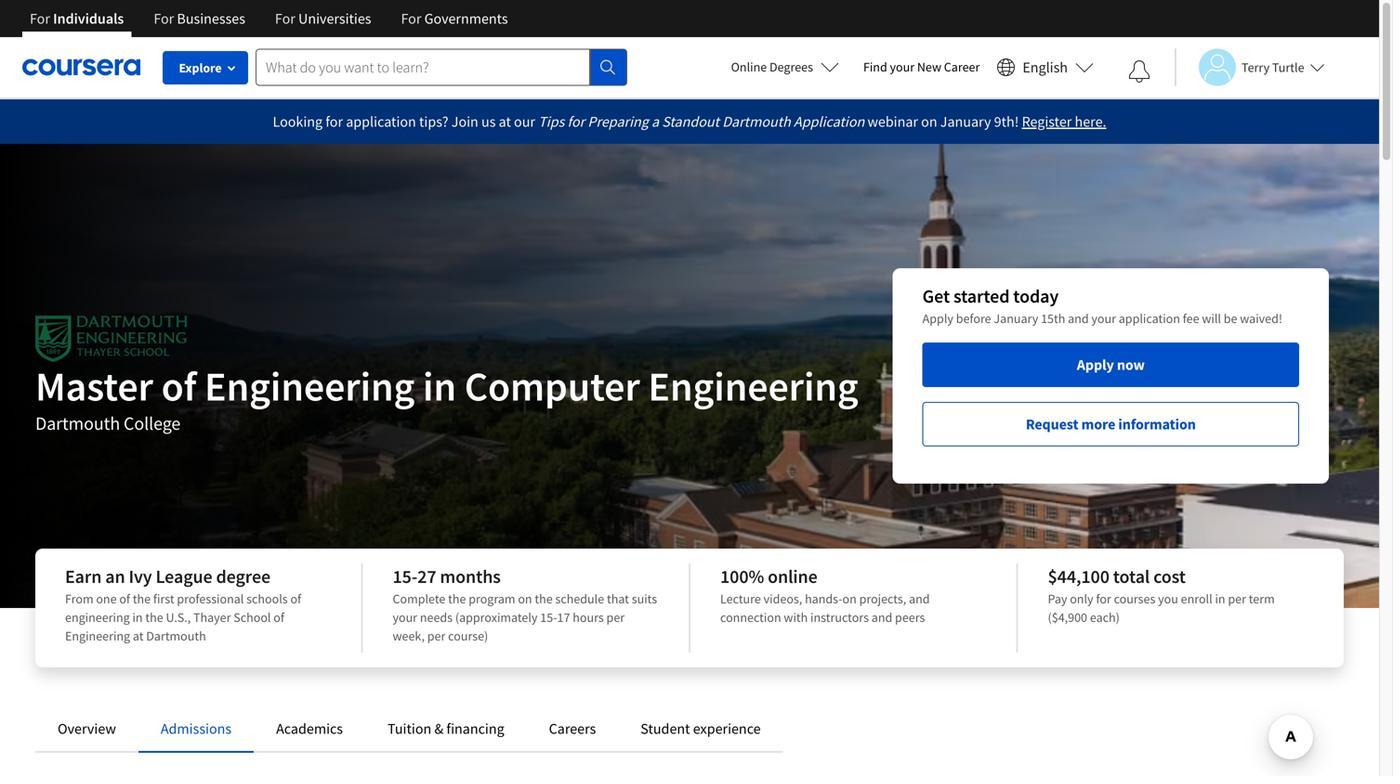 Task type: describe. For each thing, give the bounding box(es) containing it.
lecture
[[720, 591, 761, 608]]

on inside 15-27 months complete the program on the schedule that suits your needs (approximately 15-17 hours per week, per course)
[[518, 591, 532, 608]]

for for governments
[[401, 9, 421, 28]]

now
[[1117, 356, 1145, 375]]

request
[[1026, 415, 1079, 434]]

on inside 100% online lecture videos, hands-on projects, and connection with instructors and peers
[[843, 591, 857, 608]]

looking
[[273, 112, 323, 131]]

dartmouth inside earn an ivy league degree from one of the first professional schools of engineering in the u.s., thayer school of engineering at dartmouth
[[146, 628, 206, 645]]

career
[[944, 59, 980, 75]]

master
[[35, 361, 153, 412]]

fee
[[1183, 310, 1199, 327]]

schools
[[246, 591, 288, 608]]

financing
[[446, 720, 504, 739]]

in inside $44,100 total cost pay only for courses you enroll in per term ($4,900 each)
[[1215, 591, 1226, 608]]

professional
[[177, 591, 244, 608]]

request more information button
[[923, 402, 1299, 447]]

program
[[469, 591, 515, 608]]

week,
[[393, 628, 425, 645]]

the left 'schedule'
[[535, 591, 553, 608]]

your inside get started today apply before january 15th and your application fee will be waived!
[[1092, 310, 1116, 327]]

experience
[[693, 720, 761, 739]]

schedule
[[555, 591, 604, 608]]

student experience link
[[641, 720, 761, 739]]

application
[[794, 112, 865, 131]]

careers link
[[549, 720, 596, 739]]

&
[[434, 720, 444, 739]]

school
[[234, 610, 271, 626]]

the left the first
[[133, 591, 151, 608]]

15-27 months complete the program on the schedule that suits your needs (approximately 15-17 hours per week, per course)
[[393, 566, 657, 645]]

terry turtle
[[1242, 59, 1304, 76]]

term
[[1249, 591, 1275, 608]]

hours
[[573, 610, 604, 626]]

academics link
[[276, 720, 343, 739]]

banner navigation
[[15, 0, 523, 51]]

earn an ivy league degree from one of the first professional schools of engineering in the u.s., thayer school of engineering at dartmouth
[[65, 566, 301, 645]]

hands-
[[805, 591, 843, 608]]

be
[[1224, 310, 1237, 327]]

100%
[[720, 566, 764, 589]]

today
[[1013, 285, 1059, 308]]

2 vertical spatial and
[[872, 610, 892, 626]]

apply inside get started today apply before january 15th and your application fee will be waived!
[[923, 310, 954, 327]]

1 vertical spatial per
[[606, 610, 625, 626]]

earn
[[65, 566, 102, 589]]

college
[[124, 412, 181, 435]]

league
[[156, 566, 212, 589]]

connection
[[720, 610, 781, 626]]

join
[[451, 112, 478, 131]]

engineering inside earn an ivy league degree from one of the first professional schools of engineering in the u.s., thayer school of engineering at dartmouth
[[65, 628, 130, 645]]

degree
[[216, 566, 270, 589]]

that
[[607, 591, 629, 608]]

only
[[1070, 591, 1094, 608]]

15th
[[1041, 310, 1065, 327]]

for for businesses
[[154, 9, 174, 28]]

individuals
[[53, 9, 124, 28]]

started
[[954, 285, 1010, 308]]

of right schools
[[290, 591, 301, 608]]

admissions
[[161, 720, 232, 739]]

universities
[[298, 9, 371, 28]]

engineering
[[65, 610, 130, 626]]

more
[[1081, 415, 1116, 434]]

register here. link
[[1022, 112, 1106, 131]]

$44,100 total cost pay only for courses you enroll in per term ($4,900 each)
[[1048, 566, 1275, 626]]

waived!
[[1240, 310, 1283, 327]]

of down schools
[[274, 610, 284, 626]]

pay
[[1048, 591, 1067, 608]]

find your new career
[[863, 59, 980, 75]]

online
[[768, 566, 818, 589]]

with
[[784, 610, 808, 626]]

thayer
[[193, 610, 231, 626]]

in inside earn an ivy league degree from one of the first professional schools of engineering in the u.s., thayer school of engineering at dartmouth
[[132, 610, 143, 626]]

our
[[514, 112, 535, 131]]

tuition & financing
[[388, 720, 504, 739]]

suits
[[632, 591, 657, 608]]

for individuals
[[30, 9, 124, 28]]

an
[[105, 566, 125, 589]]

before
[[956, 310, 991, 327]]

total
[[1113, 566, 1150, 589]]

looking for application tips? join us at our tips for preparing a standout dartmouth application webinar on january 9th! register here.
[[273, 112, 1106, 131]]

months
[[440, 566, 501, 589]]

master of engineering in computer engineering dartmouth college
[[35, 361, 859, 435]]

and for 100% online
[[909, 591, 930, 608]]

projects,
[[859, 591, 906, 608]]

2 horizontal spatial on
[[921, 112, 937, 131]]

for universities
[[275, 9, 371, 28]]

january inside get started today apply before january 15th and your application fee will be waived!
[[994, 310, 1038, 327]]

your inside 15-27 months complete the program on the schedule that suits your needs (approximately 15-17 hours per week, per course)
[[393, 610, 417, 626]]

0 horizontal spatial application
[[346, 112, 416, 131]]

show notifications image
[[1128, 60, 1151, 83]]

explore
[[179, 59, 222, 76]]

1 horizontal spatial your
[[890, 59, 915, 75]]



Task type: vqa. For each thing, say whether or not it's contained in the screenshot.
process
no



Task type: locate. For each thing, give the bounding box(es) containing it.
0 vertical spatial in
[[423, 361, 456, 412]]

you
[[1158, 591, 1178, 608]]

2 horizontal spatial your
[[1092, 310, 1116, 327]]

peers
[[895, 610, 925, 626]]

2 vertical spatial in
[[132, 610, 143, 626]]

17
[[557, 610, 570, 626]]

governments
[[424, 9, 508, 28]]

and for get started today
[[1068, 310, 1089, 327]]

0 horizontal spatial on
[[518, 591, 532, 608]]

get
[[923, 285, 950, 308]]

one
[[96, 591, 117, 608]]

at
[[499, 112, 511, 131], [133, 628, 144, 645]]

0 horizontal spatial for
[[326, 112, 343, 131]]

1 horizontal spatial per
[[606, 610, 625, 626]]

for
[[326, 112, 343, 131], [567, 112, 585, 131], [1096, 591, 1111, 608]]

1 horizontal spatial dartmouth
[[146, 628, 206, 645]]

1 horizontal spatial engineering
[[204, 361, 415, 412]]

for left universities in the top of the page
[[275, 9, 295, 28]]

None search field
[[256, 49, 627, 86]]

course)
[[448, 628, 488, 645]]

needs
[[420, 610, 453, 626]]

for left businesses
[[154, 9, 174, 28]]

of right master
[[161, 361, 196, 412]]

$44,100
[[1048, 566, 1110, 589]]

application left "tips?"
[[346, 112, 416, 131]]

tuition
[[388, 720, 431, 739]]

1 horizontal spatial application
[[1119, 310, 1180, 327]]

first
[[153, 591, 174, 608]]

the down the first
[[145, 610, 163, 626]]

courses
[[1114, 591, 1156, 608]]

for left individuals
[[30, 9, 50, 28]]

english button
[[989, 37, 1101, 98]]

dartmouth
[[722, 112, 791, 131], [35, 412, 120, 435], [146, 628, 206, 645]]

the down months
[[448, 591, 466, 608]]

application
[[346, 112, 416, 131], [1119, 310, 1180, 327]]

request more information
[[1026, 415, 1196, 434]]

0 vertical spatial your
[[890, 59, 915, 75]]

1 horizontal spatial at
[[499, 112, 511, 131]]

for right tips
[[567, 112, 585, 131]]

2 horizontal spatial per
[[1228, 591, 1246, 608]]

on right webinar
[[921, 112, 937, 131]]

in inside "master of engineering in computer engineering dartmouth college"
[[423, 361, 456, 412]]

per down that
[[606, 610, 625, 626]]

complete
[[393, 591, 445, 608]]

27
[[417, 566, 436, 589]]

student
[[641, 720, 690, 739]]

dartmouth left college on the bottom left of the page
[[35, 412, 120, 435]]

of
[[161, 361, 196, 412], [119, 591, 130, 608], [290, 591, 301, 608], [274, 610, 284, 626]]

enroll
[[1181, 591, 1213, 608]]

in
[[423, 361, 456, 412], [1215, 591, 1226, 608], [132, 610, 143, 626]]

0 vertical spatial dartmouth
[[722, 112, 791, 131]]

1 horizontal spatial 15-
[[540, 610, 557, 626]]

1 vertical spatial application
[[1119, 310, 1180, 327]]

for inside $44,100 total cost pay only for courses you enroll in per term ($4,900 each)
[[1096, 591, 1111, 608]]

What do you want to learn? text field
[[256, 49, 590, 86]]

2 horizontal spatial and
[[1068, 310, 1089, 327]]

1 vertical spatial and
[[909, 591, 930, 608]]

1 vertical spatial your
[[1092, 310, 1116, 327]]

1 horizontal spatial apply
[[1077, 356, 1114, 375]]

find your new career link
[[854, 56, 989, 79]]

1 horizontal spatial and
[[909, 591, 930, 608]]

english
[[1023, 58, 1068, 77]]

webinar
[[868, 112, 918, 131]]

0 horizontal spatial january
[[940, 112, 991, 131]]

2 horizontal spatial dartmouth
[[722, 112, 791, 131]]

computer
[[464, 361, 640, 412]]

0 horizontal spatial per
[[427, 628, 446, 645]]

dartmouth inside "master of engineering in computer engineering dartmouth college"
[[35, 412, 120, 435]]

your up apply now
[[1092, 310, 1116, 327]]

and up peers
[[909, 591, 930, 608]]

on up instructors
[[843, 591, 857, 608]]

dartmouth down online
[[722, 112, 791, 131]]

4 for from the left
[[401, 9, 421, 28]]

0 vertical spatial 15-
[[393, 566, 417, 589]]

new
[[917, 59, 942, 75]]

for up what do you want to learn? text box
[[401, 9, 421, 28]]

and inside get started today apply before january 15th and your application fee will be waived!
[[1068, 310, 1089, 327]]

2 horizontal spatial in
[[1215, 591, 1226, 608]]

a
[[652, 112, 659, 131]]

apply down 'get'
[[923, 310, 954, 327]]

january left 9th! on the top of the page
[[940, 112, 991, 131]]

at inside earn an ivy league degree from one of the first professional schools of engineering in the u.s., thayer school of engineering at dartmouth
[[133, 628, 144, 645]]

2 horizontal spatial for
[[1096, 591, 1111, 608]]

will
[[1202, 310, 1221, 327]]

1 horizontal spatial on
[[843, 591, 857, 608]]

january down today
[[994, 310, 1038, 327]]

0 vertical spatial january
[[940, 112, 991, 131]]

0 horizontal spatial engineering
[[65, 628, 130, 645]]

terry turtle button
[[1175, 49, 1325, 86]]

businesses
[[177, 9, 245, 28]]

0 vertical spatial apply
[[923, 310, 954, 327]]

preparing
[[588, 112, 649, 131]]

student experience
[[641, 720, 761, 739]]

explore button
[[163, 51, 248, 85]]

tips?
[[419, 112, 449, 131]]

1 vertical spatial 15-
[[540, 610, 557, 626]]

of inside "master of engineering in computer engineering dartmouth college"
[[161, 361, 196, 412]]

2 for from the left
[[154, 9, 174, 28]]

application inside get started today apply before january 15th and your application fee will be waived!
[[1119, 310, 1180, 327]]

1 vertical spatial january
[[994, 310, 1038, 327]]

1 vertical spatial dartmouth
[[35, 412, 120, 435]]

per inside $44,100 total cost pay only for courses you enroll in per term ($4,900 each)
[[1228, 591, 1246, 608]]

0 horizontal spatial your
[[393, 610, 417, 626]]

register
[[1022, 112, 1072, 131]]

0 horizontal spatial 15-
[[393, 566, 417, 589]]

1 horizontal spatial in
[[423, 361, 456, 412]]

0 horizontal spatial and
[[872, 610, 892, 626]]

1 horizontal spatial for
[[567, 112, 585, 131]]

1 vertical spatial apply
[[1077, 356, 1114, 375]]

dartmouth college logo image
[[35, 316, 187, 362]]

your right find
[[890, 59, 915, 75]]

dartmouth down u.s.,
[[146, 628, 206, 645]]

instructors
[[810, 610, 869, 626]]

january
[[940, 112, 991, 131], [994, 310, 1038, 327]]

0 horizontal spatial at
[[133, 628, 144, 645]]

overview link
[[58, 720, 116, 739]]

online degrees button
[[716, 46, 854, 87]]

and down projects,
[[872, 610, 892, 626]]

apply now button
[[923, 343, 1299, 388]]

for businesses
[[154, 9, 245, 28]]

per down needs at left
[[427, 628, 446, 645]]

0 horizontal spatial in
[[132, 610, 143, 626]]

us
[[481, 112, 496, 131]]

careers
[[549, 720, 596, 739]]

of right one
[[119, 591, 130, 608]]

for for individuals
[[30, 9, 50, 28]]

online
[[731, 59, 767, 75]]

for for universities
[[275, 9, 295, 28]]

1 vertical spatial in
[[1215, 591, 1226, 608]]

and right 15th
[[1068, 310, 1089, 327]]

9th!
[[994, 112, 1019, 131]]

for governments
[[401, 9, 508, 28]]

admissions link
[[161, 720, 232, 739]]

0 horizontal spatial dartmouth
[[35, 412, 120, 435]]

apply inside button
[[1077, 356, 1114, 375]]

0 vertical spatial and
[[1068, 310, 1089, 327]]

($4,900
[[1048, 610, 1087, 626]]

2 vertical spatial dartmouth
[[146, 628, 206, 645]]

15- up complete
[[393, 566, 417, 589]]

the
[[133, 591, 151, 608], [448, 591, 466, 608], [535, 591, 553, 608], [145, 610, 163, 626]]

degrees
[[770, 59, 813, 75]]

turtle
[[1272, 59, 1304, 76]]

0 vertical spatial at
[[499, 112, 511, 131]]

for right "looking"
[[326, 112, 343, 131]]

videos,
[[764, 591, 802, 608]]

per left the term
[[1228, 591, 1246, 608]]

15-
[[393, 566, 417, 589], [540, 610, 557, 626]]

apply now
[[1077, 356, 1145, 375]]

your up week,
[[393, 610, 417, 626]]

find
[[863, 59, 887, 75]]

2 horizontal spatial engineering
[[648, 361, 859, 412]]

1 vertical spatial at
[[133, 628, 144, 645]]

1 horizontal spatial january
[[994, 310, 1038, 327]]

application left the fee
[[1119, 310, 1180, 327]]

online degrees
[[731, 59, 813, 75]]

tips
[[538, 112, 564, 131]]

tuition & financing link
[[388, 720, 504, 739]]

0 vertical spatial application
[[346, 112, 416, 131]]

15- down 'schedule'
[[540, 610, 557, 626]]

from
[[65, 591, 93, 608]]

0 horizontal spatial apply
[[923, 310, 954, 327]]

3 for from the left
[[275, 9, 295, 28]]

coursera image
[[22, 52, 140, 82]]

0 vertical spatial per
[[1228, 591, 1246, 608]]

for up the each)
[[1096, 591, 1111, 608]]

overview
[[58, 720, 116, 739]]

2 vertical spatial per
[[427, 628, 446, 645]]

each)
[[1090, 610, 1120, 626]]

apply left now at the top right of page
[[1077, 356, 1114, 375]]

100% online lecture videos, hands-on projects, and connection with instructors and peers
[[720, 566, 930, 626]]

2 vertical spatial your
[[393, 610, 417, 626]]

engineering
[[204, 361, 415, 412], [648, 361, 859, 412], [65, 628, 130, 645]]

information
[[1118, 415, 1196, 434]]

on right program
[[518, 591, 532, 608]]

1 for from the left
[[30, 9, 50, 28]]



